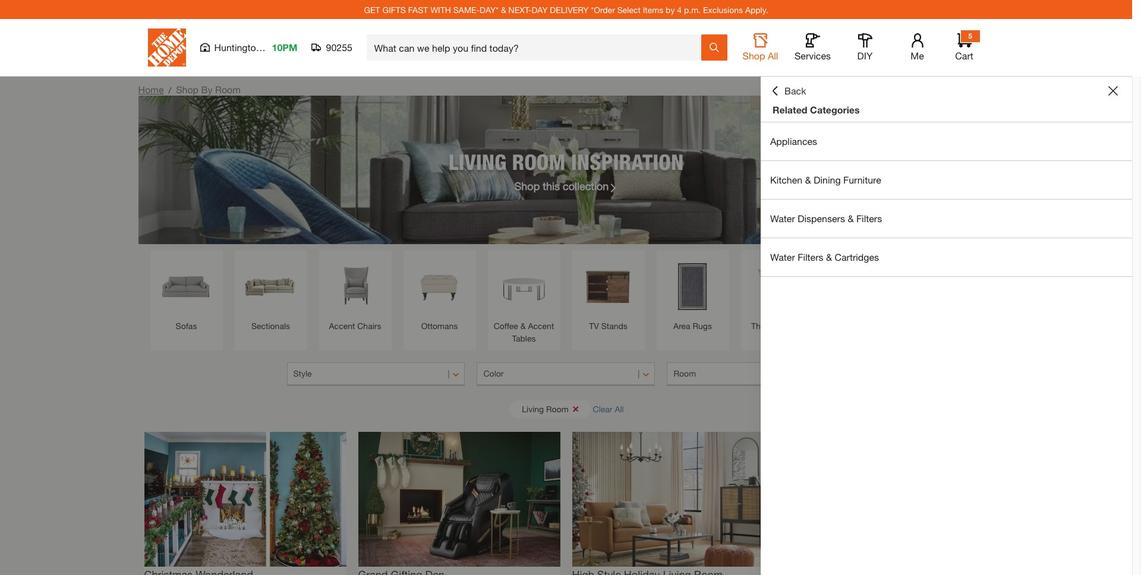 Task type: describe. For each thing, give the bounding box(es) containing it.
2 stretchy image image from the left
[[358, 432, 560, 567]]

& right dispensers
[[848, 213, 854, 224]]

throw
[[751, 321, 774, 331]]

exclusions
[[703, 4, 743, 15]]

accent chairs image
[[325, 256, 385, 317]]

sectionals
[[251, 321, 290, 331]]

dispensers
[[798, 213, 845, 224]]

inspiration
[[571, 149, 684, 174]]

shop this collection
[[515, 179, 609, 192]]

clear
[[593, 404, 613, 414]]

room inside 'button'
[[546, 404, 569, 414]]

4
[[677, 4, 682, 15]]

get
[[364, 4, 380, 15]]

items
[[643, 4, 663, 15]]

apply.
[[745, 4, 768, 15]]

home
[[138, 84, 164, 95]]

park
[[264, 42, 283, 53]]

area rugs link
[[662, 256, 723, 332]]

living for living room inspiration
[[449, 149, 506, 174]]

menu containing appliances
[[761, 122, 1132, 277]]

kitchen & dining furniture
[[770, 174, 881, 185]]

10pm
[[272, 42, 297, 53]]

chairs
[[357, 321, 381, 331]]

me
[[911, 50, 924, 61]]

sectionals link
[[240, 256, 301, 332]]

throw pillows
[[751, 321, 803, 331]]

appliances
[[770, 136, 817, 147]]

room button
[[667, 363, 845, 386]]

categories
[[810, 104, 860, 115]]

living room
[[522, 404, 569, 414]]

rugs
[[693, 321, 712, 331]]

delivery
[[550, 4, 589, 15]]

kitchen & dining furniture link
[[761, 161, 1132, 199]]

related categories
[[773, 104, 860, 115]]

accent chairs link
[[325, 256, 385, 332]]

get gifts fast with same-day* & next-day delivery *order select items by 4 p.m. exclusions apply.
[[364, 4, 768, 15]]

coffee & accent tables
[[494, 321, 554, 344]]

day
[[532, 4, 548, 15]]

huntington
[[214, 42, 261, 53]]

area rugs image
[[662, 256, 723, 317]]

living room button
[[510, 400, 591, 418]]

home link
[[138, 84, 164, 95]]

& left cartridges
[[826, 251, 832, 263]]

sectionals image
[[240, 256, 301, 317]]

0 horizontal spatial shop
[[176, 84, 199, 95]]

area rugs
[[673, 321, 712, 331]]

ottomans image
[[409, 256, 470, 317]]

coffee & accent tables image
[[494, 256, 554, 317]]

3 stretchy image image from the left
[[572, 432, 774, 567]]

90255 button
[[312, 42, 353, 53]]

services button
[[794, 33, 832, 62]]

shop for shop this collection
[[515, 179, 540, 192]]

water dispensers & filters link
[[761, 200, 1132, 238]]

water for water filters & cartridges
[[770, 251, 795, 263]]

stands
[[601, 321, 628, 331]]

curtains & drapes image
[[916, 256, 976, 317]]

back
[[785, 85, 806, 96]]

cart
[[955, 50, 973, 61]]

sofas
[[176, 321, 197, 331]]

throw blankets image
[[831, 256, 892, 317]]

p.m.
[[684, 4, 701, 15]]

ottomans
[[421, 321, 458, 331]]

home / shop by room
[[138, 84, 241, 95]]

next-
[[509, 4, 532, 15]]

clear all button
[[593, 398, 624, 420]]

water filters & cartridges link
[[761, 238, 1132, 276]]

*order
[[591, 4, 615, 15]]

style button
[[287, 363, 465, 386]]

same-
[[453, 4, 480, 15]]

accent inside coffee & accent tables
[[528, 321, 554, 331]]

accent chairs
[[329, 321, 381, 331]]

sofas image
[[156, 256, 217, 317]]



Task type: locate. For each thing, give the bounding box(es) containing it.
select
[[617, 4, 641, 15]]

shop all button
[[741, 33, 780, 62]]

1 horizontal spatial accent
[[528, 321, 554, 331]]

dining
[[814, 174, 841, 185]]

all for shop all
[[768, 50, 778, 61]]

0 vertical spatial water
[[770, 213, 795, 224]]

& up tables
[[521, 321, 526, 331]]

related
[[773, 104, 808, 115]]

tables
[[512, 333, 536, 344]]

all right clear
[[615, 404, 624, 414]]

1 horizontal spatial all
[[768, 50, 778, 61]]

all inside button
[[768, 50, 778, 61]]

shop inside button
[[743, 50, 765, 61]]

water dispensers & filters
[[770, 213, 882, 224]]

room inside button
[[674, 369, 696, 379]]

drawer close image
[[1108, 86, 1118, 96]]

by
[[201, 84, 212, 95]]

1 vertical spatial all
[[615, 404, 624, 414]]

accent
[[329, 321, 355, 331], [528, 321, 554, 331]]

5
[[968, 32, 972, 40]]

room down area
[[674, 369, 696, 379]]

2 horizontal spatial stretchy image image
[[572, 432, 774, 567]]

shop
[[743, 50, 765, 61], [176, 84, 199, 95], [515, 179, 540, 192]]

0 vertical spatial filters
[[856, 213, 882, 224]]

accent inside accent chairs link
[[329, 321, 355, 331]]

coffee
[[494, 321, 518, 331]]

0 horizontal spatial stretchy image image
[[144, 432, 346, 567]]

all inside button
[[615, 404, 624, 414]]

room right by
[[215, 84, 241, 95]]

sofas link
[[156, 256, 217, 332]]

What can we help you find today? search field
[[374, 35, 700, 60]]

throw pillows link
[[747, 256, 807, 332]]

0 horizontal spatial all
[[615, 404, 624, 414]]

accent left chairs
[[329, 321, 355, 331]]

shop this collection link
[[515, 178, 618, 194]]

huntington park
[[214, 42, 283, 53]]

1 horizontal spatial shop
[[515, 179, 540, 192]]

this
[[543, 179, 560, 192]]

back button
[[770, 85, 806, 97]]

clear all
[[593, 404, 624, 414]]

style
[[293, 369, 312, 379]]

area
[[673, 321, 690, 331]]

kitchen
[[770, 174, 803, 185]]

shop for shop all
[[743, 50, 765, 61]]

1 vertical spatial shop
[[176, 84, 199, 95]]

coffee & accent tables link
[[494, 256, 554, 345]]

tv
[[589, 321, 599, 331]]

filters down dispensers
[[798, 251, 823, 263]]

tv stands link
[[578, 256, 639, 332]]

/
[[168, 85, 171, 95]]

ottomans link
[[409, 256, 470, 332]]

collection
[[563, 179, 609, 192]]

room down color button
[[546, 404, 569, 414]]

1 stretchy image image from the left
[[144, 432, 346, 567]]

me button
[[898, 33, 936, 62]]

& right the day*
[[501, 4, 506, 15]]

all
[[768, 50, 778, 61], [615, 404, 624, 414]]

water left dispensers
[[770, 213, 795, 224]]

pillows
[[777, 321, 803, 331]]

2 accent from the left
[[528, 321, 554, 331]]

cartridges
[[835, 251, 879, 263]]

water for water dispensers & filters
[[770, 213, 795, 224]]

stretchy image image
[[144, 432, 346, 567], [358, 432, 560, 567], [572, 432, 774, 567]]

filters down furniture
[[856, 213, 882, 224]]

furniture
[[843, 174, 881, 185]]

0 horizontal spatial living
[[449, 149, 506, 174]]

by
[[666, 4, 675, 15]]

tv stands
[[589, 321, 628, 331]]

& inside coffee & accent tables
[[521, 321, 526, 331]]

90255
[[326, 42, 352, 53]]

1 water from the top
[[770, 213, 795, 224]]

living inside 'button'
[[522, 404, 544, 414]]

room
[[215, 84, 241, 95], [512, 149, 566, 174], [674, 369, 696, 379], [546, 404, 569, 414]]

2 horizontal spatial shop
[[743, 50, 765, 61]]

water
[[770, 213, 795, 224], [770, 251, 795, 263]]

services
[[795, 50, 831, 61]]

cart 5
[[955, 32, 973, 61]]

shop down apply.
[[743, 50, 765, 61]]

fast
[[408, 4, 428, 15]]

the home depot logo image
[[148, 29, 186, 67]]

living
[[449, 149, 506, 174], [522, 404, 544, 414]]

appliances link
[[761, 122, 1132, 160]]

feedback link image
[[1125, 201, 1141, 265]]

tv stands image
[[578, 256, 639, 317]]

0 horizontal spatial filters
[[798, 251, 823, 263]]

1 vertical spatial living
[[522, 404, 544, 414]]

diy
[[857, 50, 873, 61]]

1 accent from the left
[[329, 321, 355, 331]]

1 vertical spatial water
[[770, 251, 795, 263]]

2 vertical spatial shop
[[515, 179, 540, 192]]

room up this
[[512, 149, 566, 174]]

water down water dispensers & filters
[[770, 251, 795, 263]]

&
[[501, 4, 506, 15], [805, 174, 811, 185], [848, 213, 854, 224], [826, 251, 832, 263], [521, 321, 526, 331]]

with
[[430, 4, 451, 15]]

all up 'back' button
[[768, 50, 778, 61]]

throw pillows image
[[747, 256, 807, 317]]

accent up tables
[[528, 321, 554, 331]]

water filters & cartridges
[[770, 251, 879, 263]]

menu
[[761, 122, 1132, 277]]

1 horizontal spatial living
[[522, 404, 544, 414]]

filters
[[856, 213, 882, 224], [798, 251, 823, 263]]

0 horizontal spatial accent
[[329, 321, 355, 331]]

diy button
[[846, 33, 884, 62]]

shop all
[[743, 50, 778, 61]]

color
[[484, 369, 504, 379]]

living for living room
[[522, 404, 544, 414]]

day*
[[480, 4, 499, 15]]

1 horizontal spatial filters
[[856, 213, 882, 224]]

1 vertical spatial filters
[[798, 251, 823, 263]]

2 water from the top
[[770, 251, 795, 263]]

& left dining
[[805, 174, 811, 185]]

0 vertical spatial living
[[449, 149, 506, 174]]

0 vertical spatial shop
[[743, 50, 765, 61]]

shop left this
[[515, 179, 540, 192]]

gifts
[[382, 4, 406, 15]]

living room inspiration
[[449, 149, 684, 174]]

all for clear all
[[615, 404, 624, 414]]

color button
[[477, 363, 655, 386]]

0 vertical spatial all
[[768, 50, 778, 61]]

1 horizontal spatial stretchy image image
[[358, 432, 560, 567]]

shop right /
[[176, 84, 199, 95]]



Task type: vqa. For each thing, say whether or not it's contained in the screenshot.
Fencing Materials We Install
no



